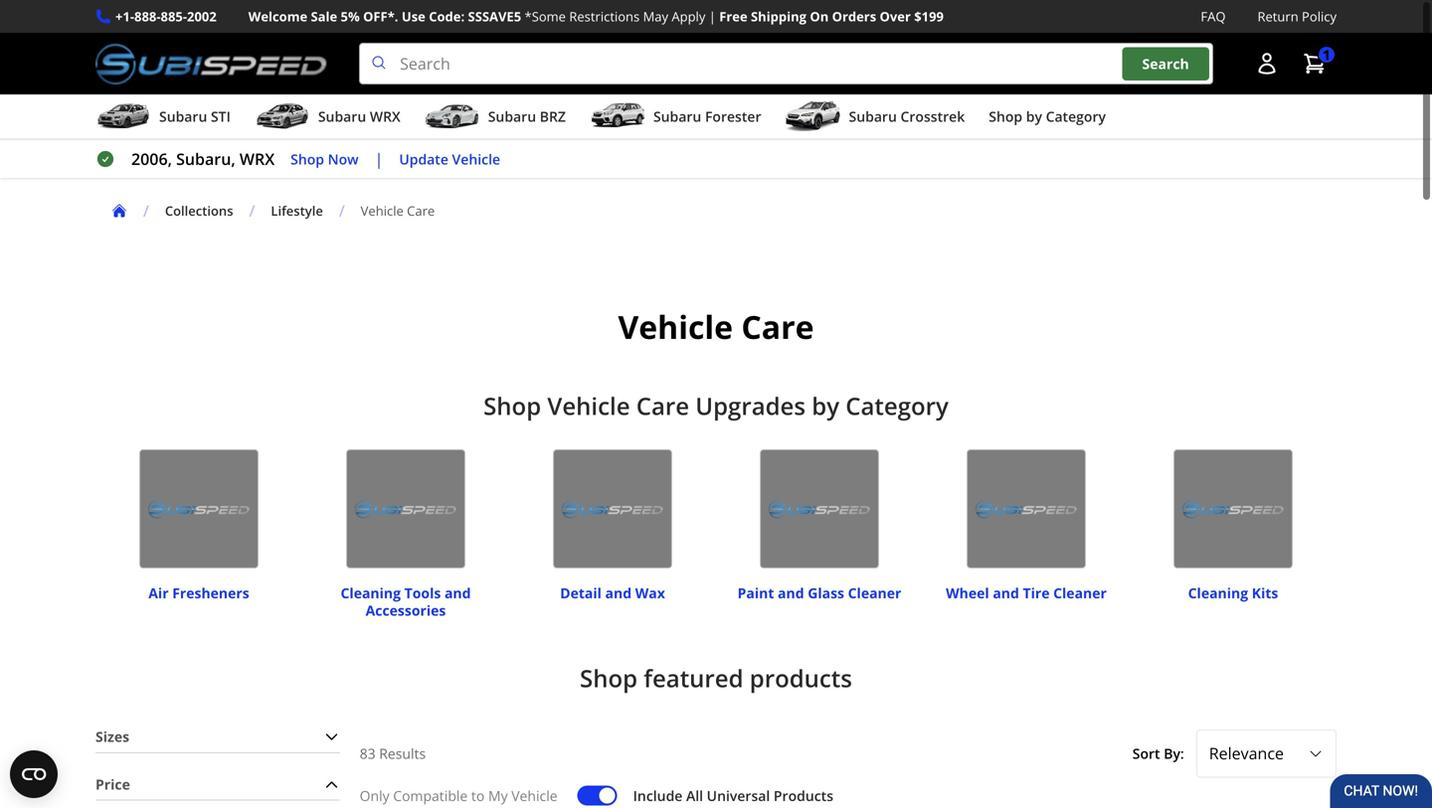 Task type: describe. For each thing, give the bounding box(es) containing it.
cleaning kits image image
[[1174, 450, 1293, 569]]

products
[[774, 787, 834, 805]]

sort
[[1133, 744, 1160, 763]]

only
[[360, 787, 390, 805]]

cleaning for cleaning kits
[[1188, 584, 1248, 603]]

and for paint
[[778, 584, 804, 603]]

accessories
[[366, 601, 446, 620]]

3 / from the left
[[339, 200, 345, 221]]

collections link down 2006, subaru, wrx
[[165, 202, 233, 220]]

tire
[[1023, 584, 1050, 603]]

include
[[633, 787, 683, 805]]

and inside cleaning tools and accessories
[[445, 584, 471, 603]]

open widget image
[[10, 751, 58, 799]]

cleaning kits link
[[1188, 575, 1279, 603]]

paint and glass cleaner link
[[738, 575, 902, 603]]

policy
[[1302, 7, 1337, 25]]

shop for shop featured products
[[580, 663, 638, 695]]

tools
[[404, 584, 441, 603]]

sssave5
[[468, 7, 521, 25]]

update
[[399, 149, 449, 168]]

return policy
[[1258, 7, 1337, 25]]

wrx inside dropdown button
[[370, 107, 401, 126]]

wax
[[635, 584, 665, 603]]

shop now
[[291, 149, 359, 168]]

5%
[[341, 7, 360, 25]]

category inside "dropdown button"
[[1046, 107, 1106, 126]]

subaru brz
[[488, 107, 566, 126]]

subaru for subaru sti
[[159, 107, 207, 126]]

air
[[148, 584, 169, 603]]

air fresheners image image
[[139, 450, 259, 569]]

/ for lifestyle
[[249, 200, 255, 221]]

free
[[719, 7, 748, 25]]

sort by:
[[1133, 744, 1184, 763]]

search button
[[1123, 47, 1209, 80]]

subaru for subaru brz
[[488, 107, 536, 126]]

brz
[[540, 107, 566, 126]]

button image
[[1255, 52, 1279, 76]]

on
[[810, 7, 829, 25]]

sti
[[211, 107, 231, 126]]

subaru for subaru crosstrek
[[849, 107, 897, 126]]

wheel and tire cleaner link
[[946, 575, 1107, 603]]

+1-888-885-2002 link
[[115, 6, 217, 27]]

1 button
[[1293, 44, 1337, 84]]

a subaru crosstrek thumbnail image image
[[785, 102, 841, 131]]

shop by category
[[989, 107, 1106, 126]]

subaru wrx button
[[255, 99, 401, 138]]

2 horizontal spatial care
[[741, 305, 814, 349]]

collections link down subaru,
[[165, 202, 249, 220]]

$199
[[914, 7, 944, 25]]

cleaning tools and accessories image image
[[346, 450, 466, 569]]

cleaner for wheel and tire cleaner
[[1053, 584, 1107, 603]]

888-
[[134, 7, 161, 25]]

compatible
[[393, 787, 468, 805]]

universal
[[707, 787, 770, 805]]

+1-888-885-2002
[[115, 7, 217, 25]]

1 vertical spatial vehicle care
[[618, 305, 814, 349]]

subaru,
[[176, 148, 235, 170]]

kits
[[1252, 584, 1279, 603]]

shop for shop now
[[291, 149, 324, 168]]

subaru sti button
[[95, 99, 231, 138]]

shop by category button
[[989, 99, 1106, 138]]

crosstrek
[[901, 107, 965, 126]]

and for detail
[[605, 584, 632, 603]]

885-
[[161, 7, 187, 25]]

83
[[360, 744, 376, 763]]

83 results
[[360, 744, 426, 763]]

cleaning for cleaning tools and accessories
[[341, 584, 401, 603]]

wheel and tire cleaner image image
[[967, 450, 1086, 569]]

by:
[[1164, 744, 1184, 763]]

over
[[880, 7, 911, 25]]

glass
[[808, 584, 844, 603]]

detail and wax image image
[[553, 450, 672, 569]]

shop for shop vehicle care upgrades by category
[[484, 390, 541, 422]]

1
[[1323, 45, 1331, 64]]

results
[[379, 744, 426, 763]]

subaru wrx
[[318, 107, 401, 126]]

faq
[[1201, 7, 1226, 25]]

update vehicle button
[[399, 148, 500, 171]]

upgrades
[[696, 390, 806, 422]]

1 horizontal spatial |
[[709, 7, 716, 25]]

sale
[[311, 7, 337, 25]]

subaru crosstrek button
[[785, 99, 965, 138]]

welcome sale 5% off*. use code: sssave5 *some restrictions may apply | free shipping on orders over $199
[[248, 7, 944, 25]]

a subaru forester thumbnail image image
[[590, 102, 646, 131]]

subaru crosstrek
[[849, 107, 965, 126]]

may
[[643, 7, 668, 25]]

2006,
[[131, 148, 172, 170]]

include all universal products
[[633, 787, 834, 805]]

a subaru sti thumbnail image image
[[95, 102, 151, 131]]

a subaru wrx thumbnail image image
[[255, 102, 310, 131]]

products
[[750, 663, 852, 695]]

off*.
[[363, 7, 398, 25]]

Select... button
[[1196, 730, 1337, 778]]

detail
[[560, 584, 602, 603]]

welcome
[[248, 7, 308, 25]]

and for wheel
[[993, 584, 1019, 603]]

shipping
[[751, 7, 807, 25]]

detail and wax link
[[560, 575, 665, 603]]



Task type: locate. For each thing, give the bounding box(es) containing it.
cleaning left 'kits' at right
[[1188, 584, 1248, 603]]

cleaner
[[848, 584, 902, 603], [1053, 584, 1107, 603]]

1 vertical spatial by
[[812, 390, 840, 422]]

1 cleaning from the left
[[341, 584, 401, 603]]

cleaning kits
[[1188, 584, 1279, 603]]

by inside shop by category "dropdown button"
[[1026, 107, 1042, 126]]

0 horizontal spatial vehicle care
[[361, 202, 435, 220]]

air fresheners link
[[148, 575, 249, 603]]

shop vehicle care upgrades by category
[[484, 390, 949, 422]]

vehicle care
[[361, 202, 435, 220], [618, 305, 814, 349]]

return policy link
[[1258, 6, 1337, 27]]

apply
[[672, 7, 706, 25]]

0 horizontal spatial care
[[407, 202, 435, 220]]

orders
[[832, 7, 876, 25]]

subaru inside dropdown button
[[653, 107, 702, 126]]

care down update
[[407, 202, 435, 220]]

+1-
[[115, 7, 134, 25]]

lifestyle link
[[271, 202, 339, 220], [271, 202, 323, 220]]

4 subaru from the left
[[653, 107, 702, 126]]

shop
[[989, 107, 1023, 126], [291, 149, 324, 168], [484, 390, 541, 422], [580, 663, 638, 695]]

shop inside "dropdown button"
[[989, 107, 1023, 126]]

subaru
[[159, 107, 207, 126], [318, 107, 366, 126], [488, 107, 536, 126], [653, 107, 702, 126], [849, 107, 897, 126]]

subaru for subaru forester
[[653, 107, 702, 126]]

subaru left the brz
[[488, 107, 536, 126]]

subaru right a subaru crosstrek thumbnail image
[[849, 107, 897, 126]]

subaru brz button
[[424, 99, 566, 138]]

featured
[[644, 663, 744, 695]]

| left free
[[709, 7, 716, 25]]

0 vertical spatial by
[[1026, 107, 1042, 126]]

cleaning tools and accessories link
[[310, 575, 501, 620]]

1 and from the left
[[445, 584, 471, 603]]

subaru left sti
[[159, 107, 207, 126]]

subaru sti
[[159, 107, 231, 126]]

to
[[471, 787, 485, 805]]

forester
[[705, 107, 761, 126]]

cleaner right glass
[[848, 584, 902, 603]]

1 vertical spatial category
[[846, 390, 949, 422]]

/ for collections
[[143, 200, 149, 221]]

1 vertical spatial |
[[375, 148, 383, 170]]

cleaning tools and accessories
[[341, 584, 471, 620]]

cleaning inside cleaning tools and accessories
[[341, 584, 401, 603]]

and left "wax"
[[605, 584, 632, 603]]

2 cleaner from the left
[[1053, 584, 1107, 603]]

and
[[445, 584, 471, 603], [605, 584, 632, 603], [778, 584, 804, 603], [993, 584, 1019, 603]]

3 and from the left
[[778, 584, 804, 603]]

1 cleaner from the left
[[848, 584, 902, 603]]

use
[[402, 7, 426, 25]]

wheel
[[946, 584, 989, 603]]

1 horizontal spatial by
[[1026, 107, 1042, 126]]

/ right home image
[[143, 200, 149, 221]]

cleaning inside 'link'
[[1188, 584, 1248, 603]]

collections
[[165, 202, 233, 220]]

and right tools
[[445, 584, 471, 603]]

price button
[[95, 770, 340, 800]]

and inside 'link'
[[993, 584, 1019, 603]]

0 horizontal spatial cleaner
[[848, 584, 902, 603]]

shop for shop by category
[[989, 107, 1023, 126]]

return
[[1258, 7, 1299, 25]]

vehicle
[[452, 149, 500, 168], [361, 202, 404, 220], [618, 305, 733, 349], [547, 390, 630, 422], [511, 787, 558, 805]]

2002
[[187, 7, 217, 25]]

wheel and tire cleaner
[[946, 584, 1107, 603]]

care left upgrades
[[636, 390, 689, 422]]

1 horizontal spatial /
[[249, 200, 255, 221]]

1 horizontal spatial vehicle care
[[618, 305, 814, 349]]

vehicle inside button
[[452, 149, 500, 168]]

vehicle care down update
[[361, 202, 435, 220]]

vehicle care link
[[361, 202, 451, 220]]

2 subaru from the left
[[318, 107, 366, 126]]

0 vertical spatial category
[[1046, 107, 1106, 126]]

4 and from the left
[[993, 584, 1019, 603]]

sizes
[[95, 728, 129, 747]]

0 vertical spatial wrx
[[370, 107, 401, 126]]

1 horizontal spatial cleaner
[[1053, 584, 1107, 603]]

0 horizontal spatial /
[[143, 200, 149, 221]]

detail and wax
[[560, 584, 665, 603]]

2 horizontal spatial /
[[339, 200, 345, 221]]

faq link
[[1201, 6, 1226, 27]]

cleaning
[[341, 584, 401, 603], [1188, 584, 1248, 603]]

subaru for subaru wrx
[[318, 107, 366, 126]]

| right now
[[375, 148, 383, 170]]

0 horizontal spatial category
[[846, 390, 949, 422]]

lifestyle
[[271, 202, 323, 220]]

1 horizontal spatial category
[[1046, 107, 1106, 126]]

2 cleaning from the left
[[1188, 584, 1248, 603]]

price
[[95, 775, 130, 794]]

cleaning left tools
[[341, 584, 401, 603]]

subispeed logo image
[[95, 43, 327, 85]]

1 / from the left
[[143, 200, 149, 221]]

my
[[488, 787, 508, 805]]

shop featured products
[[580, 663, 852, 695]]

subaru forester
[[653, 107, 761, 126]]

select... image
[[1308, 746, 1324, 762]]

0 horizontal spatial |
[[375, 148, 383, 170]]

cleaner right tire
[[1053, 584, 1107, 603]]

wrx
[[370, 107, 401, 126], [240, 148, 275, 170]]

/ left lifestyle
[[249, 200, 255, 221]]

0 vertical spatial care
[[407, 202, 435, 220]]

shop now link
[[291, 148, 359, 171]]

and left glass
[[778, 584, 804, 603]]

paint and glass cleaner image image
[[760, 450, 879, 569]]

5 subaru from the left
[[849, 107, 897, 126]]

1 vertical spatial care
[[741, 305, 814, 349]]

and inside 'link'
[[605, 584, 632, 603]]

home image
[[111, 203, 127, 219]]

search
[[1142, 54, 1189, 73]]

now
[[328, 149, 359, 168]]

/ right lifestyle
[[339, 200, 345, 221]]

1 horizontal spatial wrx
[[370, 107, 401, 126]]

wrx up update
[[370, 107, 401, 126]]

|
[[709, 7, 716, 25], [375, 148, 383, 170]]

2 and from the left
[[605, 584, 632, 603]]

2 vertical spatial care
[[636, 390, 689, 422]]

care up upgrades
[[741, 305, 814, 349]]

code:
[[429, 7, 465, 25]]

wrx down a subaru wrx thumbnail image
[[240, 148, 275, 170]]

paint
[[738, 584, 774, 603]]

all
[[686, 787, 703, 805]]

2006, subaru, wrx
[[131, 148, 275, 170]]

1 horizontal spatial care
[[636, 390, 689, 422]]

sizes button
[[95, 722, 340, 753]]

vehicle care up shop vehicle care upgrades by category
[[618, 305, 814, 349]]

3 subaru from the left
[[488, 107, 536, 126]]

0 vertical spatial vehicle care
[[361, 202, 435, 220]]

search input field
[[359, 43, 1214, 85]]

1 vertical spatial wrx
[[240, 148, 275, 170]]

air fresheners
[[148, 584, 249, 603]]

a subaru brz thumbnail image image
[[424, 102, 480, 131]]

1 horizontal spatial cleaning
[[1188, 584, 1248, 603]]

0 horizontal spatial by
[[812, 390, 840, 422]]

subaru inside dropdown button
[[318, 107, 366, 126]]

1 subaru from the left
[[159, 107, 207, 126]]

fresheners
[[172, 584, 249, 603]]

only compatible to my vehicle
[[360, 787, 558, 805]]

cleaner for paint and glass cleaner
[[848, 584, 902, 603]]

cleaner inside 'link'
[[1053, 584, 1107, 603]]

category
[[1046, 107, 1106, 126], [846, 390, 949, 422]]

subaru left forester on the top of page
[[653, 107, 702, 126]]

0 vertical spatial |
[[709, 7, 716, 25]]

0 horizontal spatial wrx
[[240, 148, 275, 170]]

subaru forester button
[[590, 99, 761, 138]]

and left tire
[[993, 584, 1019, 603]]

2 / from the left
[[249, 200, 255, 221]]

restrictions
[[569, 7, 640, 25]]

subaru up now
[[318, 107, 366, 126]]

paint and glass cleaner
[[738, 584, 902, 603]]

0 horizontal spatial cleaning
[[341, 584, 401, 603]]



Task type: vqa. For each thing, say whether or not it's contained in the screenshot.
formula bronze button
no



